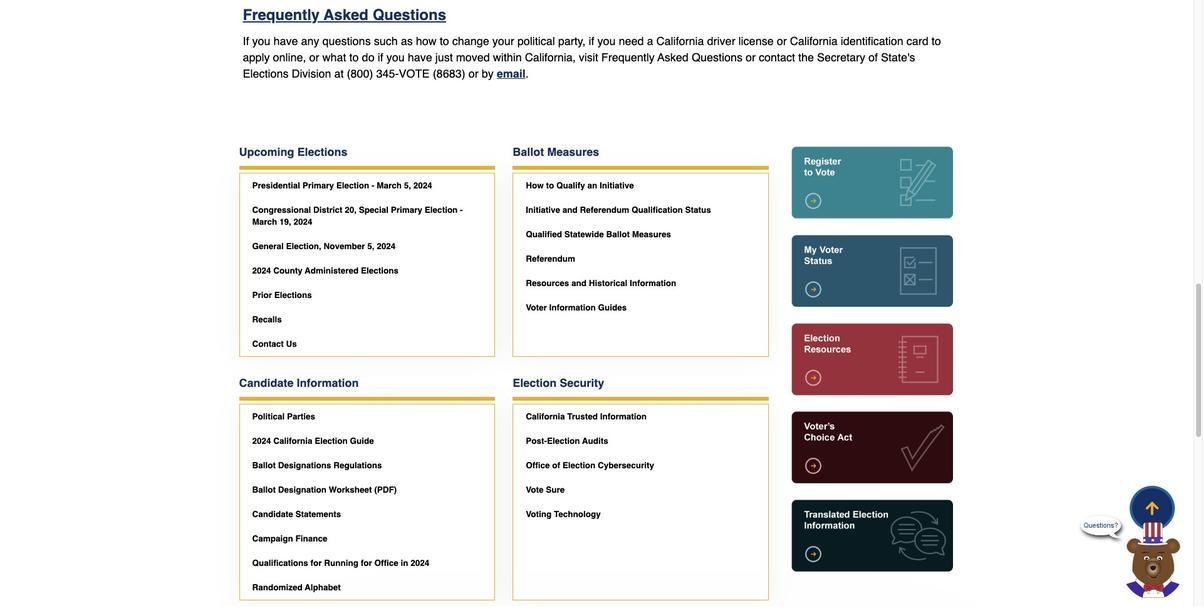 Task type: vqa. For each thing, say whether or not it's contained in the screenshot.
is
no



Task type: describe. For each thing, give the bounding box(es) containing it.
district
[[313, 205, 343, 215]]

audits
[[582, 437, 608, 446]]

ballot down initiative and referendum qualification status
[[606, 230, 630, 239]]

candidate statements link
[[240, 503, 495, 527]]

california trusted information link
[[513, 405, 768, 429]]

change
[[452, 34, 489, 48]]

initiative and referendum qualification status
[[526, 205, 711, 215]]

resources
[[526, 279, 569, 288]]

345-
[[376, 67, 399, 80]]

recalls link
[[240, 308, 495, 332]]

technology
[[554, 510, 601, 519]]

upcoming elections
[[239, 145, 348, 158]]

california,
[[525, 51, 576, 64]]

questions
[[373, 6, 446, 24]]

general election, november 5, 2024
[[252, 242, 396, 251]]

qualifications for running for office in 2024
[[252, 559, 429, 568]]

office of election cybersecurity
[[526, 461, 654, 471]]

voting technology
[[526, 510, 601, 519]]

randomized alphabet
[[252, 583, 341, 593]]

information up the voter information guides link
[[630, 279, 676, 288]]

california up the
[[790, 34, 838, 48]]

voter information guides link
[[513, 296, 768, 320]]

online,
[[273, 51, 306, 64]]

general election, november 5, 2024 link
[[240, 234, 495, 259]]

office of election cybersecurity link
[[513, 454, 768, 478]]

vote sure
[[526, 486, 565, 495]]

campaign finance
[[252, 534, 327, 544]]

to right card
[[932, 34, 941, 48]]

1 horizontal spatial measures
[[632, 230, 671, 239]]

1 vertical spatial have
[[408, 51, 432, 64]]

and for initiative
[[563, 205, 578, 215]]

frequently asked questions
[[243, 6, 446, 24]]

political
[[252, 412, 285, 422]]

0 horizontal spatial of
[[552, 461, 560, 471]]

how to qualify an initiative link
[[513, 173, 768, 198]]

contact us
[[252, 340, 297, 349]]

us
[[286, 340, 297, 349]]

vote
[[399, 67, 430, 80]]

ballot for ballot measures
[[513, 145, 544, 158]]

campaign finance link
[[240, 527, 495, 551]]

0 horizontal spatial frequently
[[243, 6, 320, 24]]

candidate information
[[239, 377, 359, 390]]

congressional district 20, special primary election - march 19, 2024 link
[[240, 198, 495, 234]]

congressional district 20, special primary election - march 19, 2024
[[252, 205, 463, 227]]

vote
[[526, 486, 544, 495]]

19,
[[280, 217, 291, 227]]

prior elections
[[252, 291, 312, 300]]

election,
[[286, 242, 321, 251]]

party,
[[558, 34, 586, 48]]

political
[[518, 34, 555, 48]]

election security
[[513, 377, 604, 390]]

statewide
[[565, 230, 604, 239]]

california up post-
[[526, 412, 565, 422]]

0 horizontal spatial office
[[374, 559, 398, 568]]

how
[[526, 181, 544, 190]]

any
[[301, 34, 319, 48]]

presidential
[[252, 181, 300, 190]]

ballot designations regulations
[[252, 461, 382, 471]]

register to vote image
[[790, 145, 954, 221]]

20,
[[345, 205, 357, 215]]

click me to chat with sam image
[[1119, 522, 1188, 599]]

email
[[497, 67, 526, 80]]

0 vertical spatial asked
[[324, 6, 369, 24]]

your
[[492, 34, 514, 48]]

2024 county administered elections link
[[240, 259, 495, 283]]

questions or contact
[[692, 51, 795, 64]]

recalls
[[252, 315, 282, 325]]

you
[[252, 34, 270, 48]]

driver
[[707, 34, 736, 48]]

to right how
[[546, 181, 554, 190]]

0 horizontal spatial initiative
[[526, 205, 560, 215]]

march inside congressional district 20, special primary election - march 19, 2024
[[252, 217, 277, 227]]

in
[[401, 559, 408, 568]]

0 vertical spatial have
[[274, 34, 298, 48]]

2 horizontal spatial or
[[777, 34, 787, 48]]

frequently inside if you have any questions such as how to change your political party, if you need a california driver license or california identification card to apply online, or what to do if you have just moved within california, visit frequently asked questions or contact the secretary of state's elections division at (800) 345-vote (8683) or by
[[602, 51, 655, 64]]

ballot for ballot designations regulations
[[252, 461, 276, 471]]

cybersecurity
[[598, 461, 654, 471]]

qualified statewide ballot measures link
[[513, 222, 768, 247]]

0 vertical spatial measures
[[547, 145, 599, 158]]

running
[[324, 559, 358, 568]]

to left the do
[[349, 51, 359, 64]]

0 vertical spatial referendum
[[580, 205, 629, 215]]

if you
[[378, 51, 405, 64]]

to up the just on the top
[[440, 34, 449, 48]]

contact us link
[[240, 332, 495, 356]]

of inside if you have any questions such as how to change your political party, if you need a california driver license or california identification card to apply online, or what to do if you have just moved within california, visit frequently asked questions or contact the secretary of state's elections division at (800) 345-vote (8683) or by
[[869, 51, 878, 64]]

candidate for candidate information
[[239, 377, 294, 390]]

political parties link
[[240, 405, 495, 429]]

card
[[907, 34, 929, 48]]

california trusted information
[[526, 412, 647, 422]]

sure
[[546, 486, 565, 495]]

finance
[[295, 534, 327, 544]]

division
[[292, 67, 331, 80]]

designations
[[278, 461, 331, 471]]

you need
[[598, 34, 644, 48]]

qualified statewide ballot measures
[[526, 230, 671, 239]]

such
[[374, 34, 398, 48]]

primary inside congressional district 20, special primary election - march 19, 2024
[[391, 205, 422, 215]]

referendum link
[[513, 247, 768, 271]]

status
[[685, 205, 711, 215]]

if you have any questions such as how to change your political party, if you need a california driver license or california identification card to apply online, or what to do if you have just moved within california, visit frequently asked questions or contact the secretary of state's elections division at (800) 345-vote (8683) or by
[[243, 34, 941, 80]]

state's
[[881, 51, 915, 64]]

alphabet
[[305, 583, 341, 593]]

0 vertical spatial -
[[372, 181, 375, 190]]

2024 county administered elections
[[252, 266, 399, 276]]

email link
[[497, 67, 526, 80]]

presidential primary election - march 5, 2024 link
[[240, 173, 495, 198]]



Task type: locate. For each thing, give the bounding box(es) containing it.
voter
[[526, 303, 547, 313]]

elections down general election, november 5, 2024 link
[[361, 266, 399, 276]]

candidate up political
[[239, 377, 294, 390]]

1 horizontal spatial initiative
[[600, 181, 634, 190]]

frequently
[[243, 6, 320, 24], [602, 51, 655, 64]]

elections
[[243, 67, 289, 80], [297, 145, 348, 158], [361, 266, 399, 276], [274, 291, 312, 300]]

election inside 'link'
[[547, 437, 580, 446]]

0 horizontal spatial for
[[311, 559, 322, 568]]

how to qualify an initiative
[[526, 181, 634, 190]]

questions? ask me. image
[[1081, 510, 1121, 550]]

primary up district
[[303, 181, 334, 190]]

0 vertical spatial march
[[377, 181, 402, 190]]

0 vertical spatial primary
[[303, 181, 334, 190]]

visit
[[579, 51, 598, 64]]

0 horizontal spatial asked
[[324, 6, 369, 24]]

1 vertical spatial asked
[[658, 51, 689, 64]]

1 vertical spatial primary
[[391, 205, 422, 215]]

referendum up "qualified statewide ballot measures"
[[580, 205, 629, 215]]

of down identification
[[869, 51, 878, 64]]

measures up qualify
[[547, 145, 599, 158]]

1 vertical spatial office
[[374, 559, 398, 568]]

political parties
[[252, 412, 315, 422]]

0 horizontal spatial or
[[309, 51, 319, 64]]

1 horizontal spatial or
[[469, 67, 479, 80]]

0 horizontal spatial have
[[274, 34, 298, 48]]

0 horizontal spatial 5,
[[367, 242, 375, 251]]

ballot designation worksheet (pdf) link
[[240, 478, 495, 503]]

1 horizontal spatial 5,
[[404, 181, 411, 190]]

0 vertical spatial candidate
[[239, 377, 294, 390]]

0 horizontal spatial march
[[252, 217, 277, 227]]

of up sure
[[552, 461, 560, 471]]

county
[[273, 266, 303, 276]]

designation
[[278, 486, 327, 495]]

and down qualify
[[563, 205, 578, 215]]

1 for from the left
[[311, 559, 322, 568]]

5, up 2024 county administered elections link
[[367, 242, 375, 251]]

march up special
[[377, 181, 402, 190]]

resources and historical information link
[[513, 271, 768, 296]]

information
[[630, 279, 676, 288], [549, 303, 596, 313], [297, 377, 359, 390], [600, 412, 647, 422]]

1 horizontal spatial have
[[408, 51, 432, 64]]

1 vertical spatial measures
[[632, 230, 671, 239]]

candidate inside 'link'
[[252, 510, 293, 519]]

have up online, on the left of the page
[[274, 34, 298, 48]]

qualification
[[632, 205, 683, 215]]

california
[[657, 34, 704, 48], [790, 34, 838, 48], [526, 412, 565, 422], [273, 437, 312, 446]]

2 vertical spatial or
[[469, 67, 479, 80]]

security
[[560, 377, 604, 390]]

election inside congressional district 20, special primary election - march 19, 2024
[[425, 205, 458, 215]]

have up vote
[[408, 51, 432, 64]]

1 vertical spatial and
[[572, 279, 587, 288]]

for up the randomized alphabet link
[[361, 559, 372, 568]]

candidate up campaign
[[252, 510, 293, 519]]

measures down qualification
[[632, 230, 671, 239]]

0 vertical spatial or
[[777, 34, 787, 48]]

congressional
[[252, 205, 311, 215]]

ballot designation worksheet (pdf)
[[252, 486, 397, 495]]

office left in
[[374, 559, 398, 568]]

resources and historical information
[[526, 279, 676, 288]]

-
[[372, 181, 375, 190], [460, 205, 463, 215]]

just
[[435, 51, 453, 64]]

- inside congressional district 20, special primary election - march 19, 2024
[[460, 205, 463, 215]]

1 vertical spatial initiative
[[526, 205, 560, 215]]

secretary
[[817, 51, 866, 64]]

1 vertical spatial of
[[552, 461, 560, 471]]

elections down apply
[[243, 67, 289, 80]]

1 horizontal spatial office
[[526, 461, 550, 471]]

march left 19,
[[252, 217, 277, 227]]

an
[[588, 181, 597, 190]]

worksheet
[[329, 486, 372, 495]]

and up voter information guides
[[572, 279, 587, 288]]

0 horizontal spatial measures
[[547, 145, 599, 158]]

general
[[252, 242, 284, 251]]

initiative up the qualified
[[526, 205, 560, 215]]

voter's choice act image
[[790, 410, 954, 486]]

frequently asked questions link
[[243, 6, 446, 24]]

california down parties
[[273, 437, 312, 446]]

referendum
[[580, 205, 629, 215], [526, 254, 575, 264]]

1 horizontal spatial for
[[361, 559, 372, 568]]

vote sure link
[[513, 478, 768, 503]]

or left by
[[469, 67, 479, 80]]

campaign
[[252, 534, 293, 544]]

license
[[739, 34, 774, 48]]

email .
[[497, 67, 529, 80]]

1 vertical spatial -
[[460, 205, 463, 215]]

2024 california election guide link
[[240, 429, 495, 454]]

0 vertical spatial and
[[563, 205, 578, 215]]

0 vertical spatial initiative
[[600, 181, 634, 190]]

within
[[493, 51, 522, 64]]

1 horizontal spatial primary
[[391, 205, 422, 215]]

or right license
[[777, 34, 787, 48]]

0 vertical spatial of
[[869, 51, 878, 64]]

if
[[589, 34, 594, 48]]

asked
[[324, 6, 369, 24], [658, 51, 689, 64]]

november
[[324, 242, 365, 251]]

california right a
[[657, 34, 704, 48]]

candidate statements
[[252, 510, 341, 519]]

election resources image
[[790, 321, 954, 397]]

guide
[[350, 437, 374, 446]]

prior
[[252, 291, 272, 300]]

initiative right an
[[600, 181, 634, 190]]

1 vertical spatial or
[[309, 51, 319, 64]]

for down finance
[[311, 559, 322, 568]]

or up division
[[309, 51, 319, 64]]

measures
[[547, 145, 599, 158], [632, 230, 671, 239]]

0 horizontal spatial primary
[[303, 181, 334, 190]]

5, up "congressional district 20, special primary election - march 19, 2024" link
[[404, 181, 411, 190]]

randomized
[[252, 583, 303, 593]]

translated election information image
[[790, 498, 954, 574]]

1 horizontal spatial referendum
[[580, 205, 629, 215]]

1 vertical spatial referendum
[[526, 254, 575, 264]]

2024
[[414, 181, 432, 190], [294, 217, 312, 227], [377, 242, 396, 251], [252, 266, 271, 276], [252, 437, 271, 446], [411, 559, 429, 568]]

1 vertical spatial candidate
[[252, 510, 293, 519]]

1 horizontal spatial frequently
[[602, 51, 655, 64]]

administered
[[305, 266, 359, 276]]

ballot inside "link"
[[252, 461, 276, 471]]

elections inside if you have any questions such as how to change your political party, if you need a california driver license or california identification card to apply online, or what to do if you have just moved within california, visit frequently asked questions or contact the secretary of state's elections division at (800) 345-vote (8683) or by
[[243, 67, 289, 80]]

post-election audits link
[[513, 429, 768, 454]]

at
[[334, 67, 344, 80]]

0 vertical spatial 5,
[[404, 181, 411, 190]]

special
[[359, 205, 389, 215]]

ballot left designation on the bottom left of the page
[[252, 486, 276, 495]]

asked inside if you have any questions such as how to change your political party, if you need a california driver license or california identification card to apply online, or what to do if you have just moved within california, visit frequently asked questions or contact the secretary of state's elections division at (800) 345-vote (8683) or by
[[658, 51, 689, 64]]

frequently up you
[[243, 6, 320, 24]]

presidential primary election - march 5, 2024
[[252, 181, 432, 190]]

0 vertical spatial office
[[526, 461, 550, 471]]

primary
[[303, 181, 334, 190], [391, 205, 422, 215]]

if
[[243, 34, 249, 48]]

a
[[647, 34, 653, 48]]

or
[[777, 34, 787, 48], [309, 51, 319, 64], [469, 67, 479, 80]]

1 vertical spatial 5,
[[367, 242, 375, 251]]

office
[[526, 461, 550, 471], [374, 559, 398, 568]]

historical
[[589, 279, 628, 288]]

elections up the presidential primary election - march 5, 2024
[[297, 145, 348, 158]]

ballot left the designations
[[252, 461, 276, 471]]

0 horizontal spatial -
[[372, 181, 375, 190]]

by
[[482, 67, 494, 80]]

elections down county
[[274, 291, 312, 300]]

2024 inside congressional district 20, special primary election - march 19, 2024
[[294, 217, 312, 227]]

march
[[377, 181, 402, 190], [252, 217, 277, 227]]

qualifications for running for office in 2024 link
[[240, 551, 495, 576]]

questions
[[322, 34, 371, 48]]

my voter status image
[[790, 233, 954, 309]]

1 vertical spatial march
[[252, 217, 277, 227]]

guides
[[598, 303, 627, 313]]

1 vertical spatial frequently
[[602, 51, 655, 64]]

referendum up resources
[[526, 254, 575, 264]]

ballot measures
[[513, 145, 599, 158]]

frequently down you need
[[602, 51, 655, 64]]

information up parties
[[297, 377, 359, 390]]

voter information guides
[[526, 303, 627, 313]]

the
[[798, 51, 814, 64]]

moved
[[456, 51, 490, 64]]

what
[[322, 51, 346, 64]]

do
[[362, 51, 375, 64]]

ballot for ballot designation worksheet (pdf)
[[252, 486, 276, 495]]

and for resources
[[572, 279, 587, 288]]

ballot up how
[[513, 145, 544, 158]]

0 horizontal spatial referendum
[[526, 254, 575, 264]]

to
[[440, 34, 449, 48], [932, 34, 941, 48], [349, 51, 359, 64], [546, 181, 554, 190]]

1 horizontal spatial -
[[460, 205, 463, 215]]

candidate for candidate statements
[[252, 510, 293, 519]]

1 horizontal spatial asked
[[658, 51, 689, 64]]

office down post-
[[526, 461, 550, 471]]

information up post-election audits 'link' at the bottom of the page
[[600, 412, 647, 422]]

1 horizontal spatial of
[[869, 51, 878, 64]]

0 vertical spatial frequently
[[243, 6, 320, 24]]

qualifications
[[252, 559, 308, 568]]

post-election audits
[[526, 437, 608, 446]]

primary right special
[[391, 205, 422, 215]]

1 horizontal spatial march
[[377, 181, 402, 190]]

(800)
[[347, 67, 373, 80]]

regulations
[[334, 461, 382, 471]]

information down resources
[[549, 303, 596, 313]]

have
[[274, 34, 298, 48], [408, 51, 432, 64]]

candidate
[[239, 377, 294, 390], [252, 510, 293, 519]]

2 for from the left
[[361, 559, 372, 568]]



